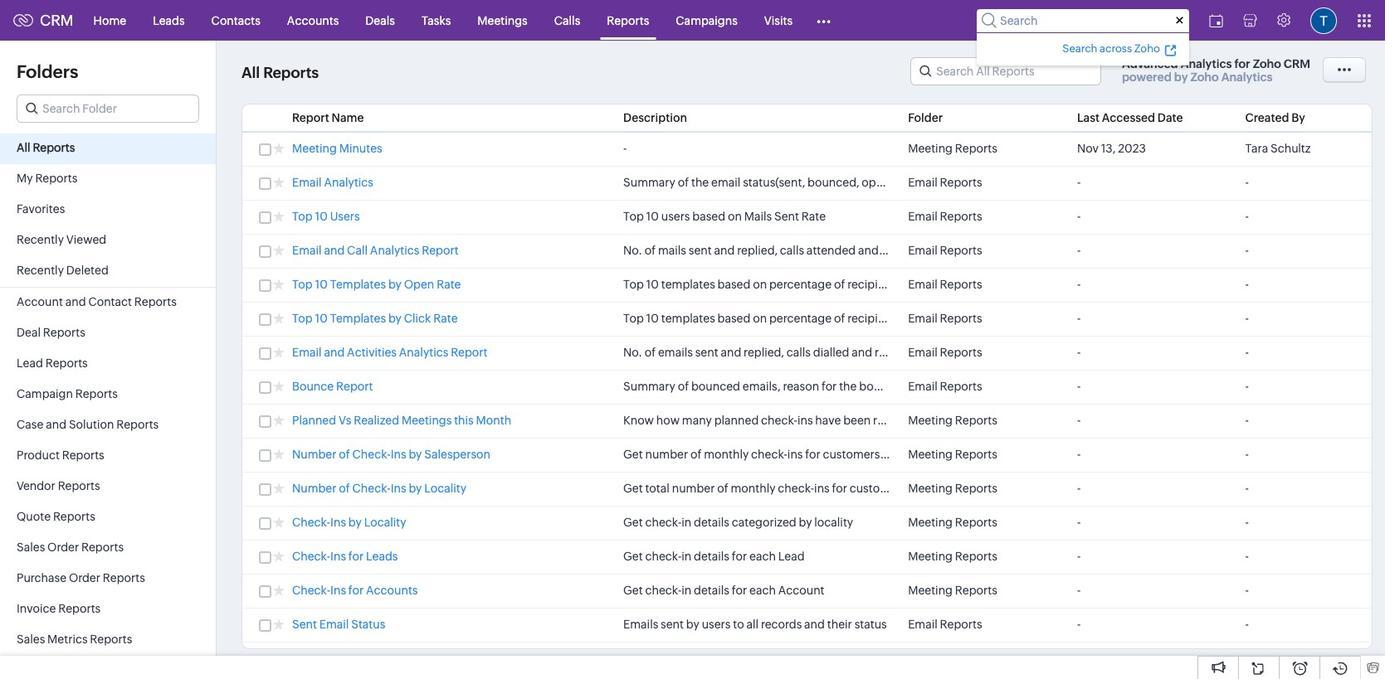 Task type: describe. For each thing, give the bounding box(es) containing it.
invoice reports
[[17, 603, 101, 616]]

0 vertical spatial account
[[17, 296, 63, 309]]

2 vertical spatial sent
[[661, 618, 684, 632]]

of down the many
[[691, 448, 702, 462]]

sales order reports link
[[0, 534, 216, 565]]

home link
[[80, 0, 140, 40]]

bounce
[[292, 380, 334, 393]]

1 vertical spatial leads
[[366, 550, 398, 564]]

0 vertical spatial sales
[[938, 244, 965, 257]]

0 horizontal spatial sent
[[292, 618, 317, 632]]

sales metrics reports
[[17, 633, 132, 647]]

campaigns
[[676, 14, 738, 27]]

deals link
[[352, 0, 408, 40]]

1 vertical spatial number
[[672, 482, 715, 496]]

number for number of check-ins by salesperson
[[292, 448, 337, 462]]

by right completed
[[944, 448, 957, 462]]

analytics down calendar icon
[[1181, 57, 1232, 71]]

listed
[[1075, 346, 1104, 359]]

top for top 10 templates by click rate
[[292, 312, 313, 325]]

reports inside product reports link
[[62, 449, 104, 462]]

month
[[992, 414, 1028, 428]]

have for clicked
[[929, 312, 955, 325]]

status
[[351, 618, 385, 632]]

0 vertical spatial customers
[[823, 448, 880, 462]]

recently for recently deleted
[[17, 264, 64, 277]]

all
[[747, 618, 759, 632]]

for down check-ins for leads link
[[349, 584, 364, 598]]

1 horizontal spatial date
[[1122, 346, 1146, 359]]

of left mails at top left
[[645, 244, 656, 257]]

by down get total number of monthly check-ins for customers by locality at the bottom of page
[[799, 516, 812, 530]]

on for top 10 users based on mails sent rate
[[728, 210, 742, 223]]

meeting for get total number of monthly check-ins for customers by locality
[[908, 482, 953, 496]]

tara
[[1246, 142, 1269, 155]]

no. of mails sent and replied, calls attended and missed by sales representatives
[[624, 244, 1050, 257]]

bounced
[[691, 380, 740, 393]]

order for sales
[[47, 541, 79, 555]]

0 vertical spatial email
[[712, 176, 741, 189]]

reports inside sales order reports link
[[81, 541, 124, 555]]

0 vertical spatial each
[[960, 448, 986, 462]]

missed
[[881, 244, 920, 257]]

0 vertical spatial representatives
[[967, 244, 1050, 257]]

of left emails
[[645, 346, 656, 359]]

emails sent by users to all records and their status
[[624, 618, 887, 632]]

by right created
[[1292, 111, 1306, 125]]

meeting reports for ins
[[908, 482, 998, 496]]

ins for leads
[[330, 550, 346, 564]]

the left record
[[1052, 380, 1070, 393]]

check-ins by locality link
[[292, 516, 406, 532]]

of up get check-in details categorized by locality
[[717, 482, 729, 496]]

product reports link
[[0, 442, 216, 472]]

of down vs
[[339, 448, 350, 462]]

in for get check-in details for each lead
[[682, 550, 692, 564]]

meeting reports for have
[[908, 414, 998, 428]]

campaign reports link
[[0, 380, 216, 411]]

planned vs realized meetings this month
[[292, 414, 511, 428]]

number of check-ins by locality link
[[292, 482, 467, 498]]

and right dialled
[[852, 346, 873, 359]]

on for top 10 templates based on percentage of recipients who have opened the email
[[753, 278, 767, 291]]

and inside "link"
[[46, 418, 66, 432]]

check- down realized
[[352, 448, 391, 462]]

product reports
[[17, 449, 104, 462]]

number of check-ins by salesperson
[[292, 448, 491, 462]]

advanced
[[1122, 57, 1179, 71]]

no. of emails sent and replied, calls dialled and received, events, checkins, and tasks listed by date and sales representatives
[[624, 346, 1283, 359]]

check- for check-ins for leads
[[292, 550, 330, 564]]

by down completed
[[909, 482, 923, 496]]

purchase order reports
[[17, 572, 145, 585]]

campaigns link
[[663, 0, 751, 40]]

order for purchase
[[69, 572, 100, 585]]

meeting inside meeting minutes link
[[292, 142, 337, 155]]

analytics up created
[[1222, 71, 1273, 84]]

2 vertical spatial have
[[816, 414, 841, 428]]

report left name
[[292, 111, 329, 125]]

case
[[17, 418, 43, 432]]

0 vertical spatial users
[[661, 210, 690, 223]]

by left click
[[388, 312, 402, 325]]

mails
[[658, 244, 687, 257]]

2 salesperson from the left
[[989, 448, 1055, 462]]

deals
[[366, 14, 395, 27]]

reports inside quote reports link
[[53, 511, 95, 524]]

top 10 templates by click rate
[[292, 312, 458, 325]]

1 horizontal spatial meetings
[[478, 14, 528, 27]]

2023
[[1118, 142, 1146, 155]]

contact
[[88, 296, 132, 309]]

1 vertical spatial sales
[[1171, 346, 1198, 359]]

report up vs
[[336, 380, 373, 393]]

of left bounced
[[678, 380, 689, 393]]

module
[[1112, 176, 1154, 189]]

clicked)
[[932, 176, 975, 189]]

of down no. of mails sent and replied, calls attended and missed by sales representatives
[[834, 278, 845, 291]]

analytics inside email and call analytics report link
[[370, 244, 420, 257]]

templates for top 10 templates based on percentage of recipients who have opened the email
[[661, 278, 715, 291]]

get for get total number of monthly check-ins for customers by locality
[[624, 482, 643, 496]]

solution
[[69, 418, 114, 432]]

last
[[1077, 111, 1100, 125]]

check- for check-ins for accounts
[[292, 584, 330, 598]]

metrics
[[47, 633, 88, 647]]

check-ins by locality
[[292, 516, 406, 530]]

etc.
[[1227, 380, 1248, 393]]

meeting for get number of monthly check-ins for customers completed by each salesperson
[[908, 448, 953, 462]]

the right opened
[[1002, 278, 1019, 291]]

0 vertical spatial number
[[645, 448, 688, 462]]

bounced,
[[808, 176, 860, 189]]

meeting minutes
[[292, 142, 382, 155]]

product
[[17, 449, 60, 462]]

current
[[950, 414, 990, 428]]

the right related
[[1163, 380, 1181, 393]]

sales metrics reports link
[[0, 626, 216, 657]]

the up top 10 users based on mails sent rate
[[691, 176, 709, 189]]

recipients for opened
[[848, 278, 901, 291]]

of up the check-ins by locality
[[339, 482, 350, 496]]

created
[[1246, 111, 1290, 125]]

Search field
[[977, 9, 1190, 32]]

reports inside deal reports link
[[43, 326, 85, 340]]

each for account
[[750, 584, 776, 598]]

by down get check-in details for each account
[[686, 618, 700, 632]]

top 10 templates based on percentage of recipients who have clicked the email
[[624, 312, 1048, 325]]

no. for no. of emails sent and replied, calls dialled and received, events, checkins, and tasks listed by date and sales representatives
[[624, 346, 642, 359]]

sent email status link
[[292, 618, 385, 634]]

get for get check-in details categorized by locality
[[624, 516, 643, 530]]

campaign
[[17, 388, 73, 401]]

for inside advanced analytics for zoho crm powered by zoho analytics
[[1235, 57, 1251, 71]]

many
[[682, 414, 712, 428]]

reports inside lead reports link
[[45, 357, 88, 370]]

invoice
[[17, 603, 56, 616]]

check-ins for accounts link
[[292, 584, 418, 600]]

accessed
[[1102, 111, 1156, 125]]

reports inside reports link
[[607, 14, 649, 27]]

top for top 10 templates based on percentage of recipients who have opened the email
[[624, 278, 644, 291]]

details for lead
[[694, 550, 730, 564]]

top 10 templates by open rate link
[[292, 278, 461, 294]]

of down top 10 templates based on percentage of recipients who have opened the email
[[834, 312, 845, 325]]

sales for sales metrics reports
[[17, 633, 45, 647]]

summary for summary of the email status(sent, bounced, opened, and clicked) based on date, template, module and user
[[624, 176, 676, 189]]

and left call on the left top
[[324, 244, 345, 257]]

date
[[1158, 111, 1183, 125]]

1 horizontal spatial all reports
[[242, 64, 319, 82]]

templates for open
[[330, 278, 386, 291]]

templates for top 10 templates based on percentage of recipients who have clicked the email
[[661, 312, 715, 325]]

get total number of monthly check-ins for customers by locality
[[624, 482, 964, 496]]

1 vertical spatial locality
[[815, 516, 854, 530]]

1 vertical spatial representatives
[[1201, 346, 1283, 359]]

sent for emails
[[695, 346, 719, 359]]

meeting minutes link
[[292, 142, 382, 158]]

0 horizontal spatial zoho
[[1135, 42, 1161, 54]]

1 horizontal spatial sent
[[774, 210, 799, 223]]

tasks link
[[408, 0, 464, 40]]

ins for accounts
[[330, 584, 346, 598]]

calls for attended
[[780, 244, 804, 257]]

get check-in details for each account
[[624, 584, 825, 598]]

1 vertical spatial customers
[[850, 482, 907, 496]]

on for top 10 templates based on percentage of recipients who have clicked the email
[[753, 312, 767, 325]]

and left user on the top right of the page
[[1156, 176, 1177, 189]]

campaign reports
[[17, 388, 118, 401]]

purchase
[[17, 572, 66, 585]]

date,
[[1029, 176, 1056, 189]]

0 vertical spatial all
[[242, 64, 260, 82]]

invoice reports link
[[0, 595, 216, 626]]

report up open
[[422, 244, 459, 257]]

and down deleted
[[65, 296, 86, 309]]

1 horizontal spatial account
[[778, 584, 825, 598]]

check- for check-ins by locality
[[292, 516, 330, 530]]

2 horizontal spatial zoho
[[1253, 57, 1282, 71]]

for down know how many planned check-ins have been realized in the current month
[[806, 448, 821, 462]]

details for locality
[[694, 516, 730, 530]]

recipients for clicked
[[848, 312, 901, 325]]

details for account
[[694, 584, 730, 598]]

reports inside 'case and solution reports' "link"
[[116, 418, 159, 432]]

the left the current
[[930, 414, 948, 428]]

0 horizontal spatial crm
[[40, 12, 74, 29]]

meeting reports for locality
[[908, 516, 998, 530]]

0 vertical spatial monthly
[[704, 448, 749, 462]]

1 meeting reports from the top
[[908, 142, 998, 155]]

all reports link
[[0, 134, 216, 164]]

email analytics link
[[292, 176, 374, 192]]

based right clicked) on the right top of the page
[[977, 176, 1010, 189]]

10 for top 10 templates by click rate
[[315, 312, 328, 325]]

email reports for events,
[[908, 346, 983, 359]]

search
[[1063, 42, 1098, 54]]

based for top 10 templates based on percentage of recipients who have opened the email
[[718, 278, 751, 291]]

the down the events,
[[933, 380, 951, 393]]

on left date,
[[1012, 176, 1026, 189]]

email for top 10 templates based on percentage of recipients who have clicked the email
[[1019, 312, 1048, 325]]

summary of bounced emails, reason for the bounce, date the bounce occurred, the record related to the bounce etc.
[[624, 380, 1248, 393]]

email reports for clicked
[[908, 312, 983, 325]]

and up the bounce report
[[324, 346, 345, 359]]

rate for top 10 templates based on percentage of recipients who have clicked the email
[[434, 312, 458, 325]]

calls for dialled
[[787, 346, 811, 359]]

realized
[[354, 414, 399, 428]]

email and activities analytics report link
[[292, 346, 488, 362]]

0 vertical spatial lead
[[17, 357, 43, 370]]

accounts link
[[274, 0, 352, 40]]

of up top 10 users based on mails sent rate
[[678, 176, 689, 189]]

visits link
[[751, 0, 806, 40]]

number of check-ins by salesperson link
[[292, 448, 491, 464]]

Other Modules field
[[806, 7, 842, 34]]

reports inside account and contact reports link
[[134, 296, 177, 309]]

check-ins for accounts
[[292, 584, 418, 598]]

2 email reports from the top
[[908, 210, 983, 223]]

and left the tasks
[[1022, 346, 1042, 359]]

in for get check-in details for each account
[[682, 584, 692, 598]]

favorites
[[17, 203, 65, 216]]

total
[[645, 482, 670, 496]]

and right listed
[[1148, 346, 1169, 359]]

records
[[761, 618, 802, 632]]

record
[[1072, 380, 1107, 393]]

1 vertical spatial lead
[[778, 550, 805, 564]]

top for top 10 users based on mails sent rate
[[624, 210, 644, 223]]

for up all at the bottom right of page
[[732, 584, 747, 598]]

top 10 templates based on percentage of recipients who have opened the email
[[624, 278, 1051, 291]]

account and contact reports link
[[0, 288, 216, 319]]

ins down planned vs realized meetings this month link
[[391, 448, 406, 462]]

0 vertical spatial accounts
[[287, 14, 339, 27]]

profile element
[[1301, 0, 1347, 40]]

lead reports
[[17, 357, 88, 370]]

ins down number of check-ins by salesperson link
[[391, 482, 406, 496]]

favorites link
[[0, 195, 216, 226]]

by down number of check-ins by salesperson link
[[409, 482, 422, 496]]

ins for locality
[[330, 516, 346, 530]]



Task type: vqa. For each thing, say whether or not it's contained in the screenshot.
FIELD
no



Task type: locate. For each thing, give the bounding box(es) containing it.
reports inside all reports "link"
[[33, 141, 75, 154]]

1 recipients from the top
[[848, 278, 901, 291]]

ins up get total number of monthly check-ins for customers by locality at the bottom of page
[[788, 448, 803, 462]]

meeting for get check-in details for each lead
[[908, 550, 953, 564]]

sales
[[938, 244, 965, 257], [1171, 346, 1198, 359]]

7 meeting reports from the top
[[908, 584, 998, 598]]

1 templates from the top
[[661, 278, 715, 291]]

10 for top 10 users based on mails sent rate
[[646, 210, 659, 223]]

folder
[[908, 111, 943, 125]]

0 vertical spatial recently
[[17, 233, 64, 247]]

recently viewed link
[[0, 226, 216, 257]]

templates for click
[[330, 312, 386, 325]]

meeting for know how many planned check-ins have been realized in the current month
[[908, 414, 953, 428]]

1 horizontal spatial zoho
[[1191, 71, 1219, 84]]

bounce report link
[[292, 380, 373, 396]]

deal
[[17, 326, 41, 340]]

0 vertical spatial no.
[[624, 244, 642, 257]]

by left open
[[388, 278, 402, 291]]

calls left attended on the top right of page
[[780, 244, 804, 257]]

salesperson down 'this'
[[424, 448, 491, 462]]

all down contacts link at the left of the page
[[242, 64, 260, 82]]

details up get check-in details for each lead at bottom
[[694, 516, 730, 530]]

how
[[656, 414, 680, 428]]

based down top 10 users based on mails sent rate
[[718, 278, 751, 291]]

and left clicked) on the right top of the page
[[909, 176, 930, 189]]

the right clicked
[[999, 312, 1017, 325]]

analytics inside email analytics link
[[324, 176, 374, 189]]

in up get check-in details for each account
[[682, 550, 692, 564]]

number
[[292, 448, 337, 462], [292, 482, 337, 496]]

contacts
[[211, 14, 261, 27]]

0 vertical spatial number
[[292, 448, 337, 462]]

0 horizontal spatial meetings
[[402, 414, 452, 428]]

2 no. from the top
[[624, 346, 642, 359]]

accounts up status
[[366, 584, 418, 598]]

1 vertical spatial sales
[[17, 633, 45, 647]]

vendor reports link
[[0, 472, 216, 503]]

zoho up created
[[1253, 57, 1282, 71]]

for
[[1235, 57, 1251, 71], [822, 380, 837, 393], [806, 448, 821, 462], [832, 482, 848, 496], [349, 550, 364, 564], [732, 550, 747, 564], [349, 584, 364, 598], [732, 584, 747, 598]]

folders
[[17, 61, 78, 82]]

by down planned vs realized meetings this month link
[[409, 448, 422, 462]]

get for get check-in details for each account
[[624, 584, 643, 598]]

1 horizontal spatial locality
[[424, 482, 467, 496]]

1 get from the top
[[624, 448, 643, 462]]

1 templates from the top
[[330, 278, 386, 291]]

recipients
[[848, 278, 901, 291], [848, 312, 901, 325]]

check- down the 'check-ins by locality' link
[[292, 550, 330, 564]]

by inside advanced analytics for zoho crm powered by zoho analytics
[[1174, 71, 1188, 84]]

have left opened
[[929, 278, 955, 291]]

email and call analytics report link
[[292, 244, 459, 260]]

powered
[[1122, 71, 1172, 84]]

order down quote reports
[[47, 541, 79, 555]]

reports inside campaign reports link
[[75, 388, 118, 401]]

13,
[[1101, 142, 1116, 155]]

date up related
[[1122, 346, 1146, 359]]

case and solution reports
[[17, 418, 159, 432]]

1 vertical spatial all
[[17, 141, 30, 154]]

sent right 'mails'
[[774, 210, 799, 223]]

to left all at the bottom right of page
[[733, 618, 744, 632]]

sent for mails
[[689, 244, 712, 257]]

crm inside advanced analytics for zoho crm powered by zoho analytics
[[1284, 57, 1311, 71]]

1 horizontal spatial to
[[1150, 380, 1161, 393]]

7 email reports from the top
[[908, 380, 983, 393]]

1 horizontal spatial crm
[[1284, 57, 1311, 71]]

zoho
[[1135, 42, 1161, 54], [1253, 57, 1282, 71], [1191, 71, 1219, 84]]

account up records
[[778, 584, 825, 598]]

percentage
[[770, 278, 832, 291], [770, 312, 832, 325]]

number of check-ins by locality
[[292, 482, 467, 496]]

top for top 10 templates by open rate
[[292, 278, 313, 291]]

1 vertical spatial have
[[929, 312, 955, 325]]

based for top 10 users based on mails sent rate
[[693, 210, 726, 223]]

number right total
[[672, 482, 715, 496]]

based for top 10 templates based on percentage of recipients who have clicked the email
[[718, 312, 751, 325]]

get check-in details categorized by locality
[[624, 516, 854, 530]]

2 vertical spatial ins
[[814, 482, 830, 496]]

2 templates from the top
[[661, 312, 715, 325]]

representatives up etc.
[[1201, 346, 1283, 359]]

0 vertical spatial sent
[[774, 210, 799, 223]]

1 vertical spatial templates
[[330, 312, 386, 325]]

in up get check-in details for each lead at bottom
[[682, 516, 692, 530]]

report up 'this'
[[451, 346, 488, 359]]

email reports for opened
[[908, 278, 983, 291]]

top 10 users
[[292, 210, 360, 223]]

monthly up categorized
[[731, 482, 776, 496]]

the left 'bounce,'
[[839, 380, 857, 393]]

0 horizontal spatial locality
[[364, 516, 406, 530]]

all reports
[[242, 64, 319, 82], [17, 141, 75, 154]]

6 meeting reports from the top
[[908, 550, 998, 564]]

recently deleted
[[17, 264, 109, 277]]

user
[[1179, 176, 1202, 189]]

each for lead
[[750, 550, 776, 564]]

sales for sales order reports
[[17, 541, 45, 555]]

for down the 'check-ins by locality' link
[[349, 550, 364, 564]]

1 vertical spatial rate
[[437, 278, 461, 291]]

meetings left calls
[[478, 14, 528, 27]]

accounts left deals link
[[287, 14, 339, 27]]

all up my
[[17, 141, 30, 154]]

locality down completed
[[925, 482, 964, 496]]

0 horizontal spatial locality
[[815, 516, 854, 530]]

to right related
[[1150, 380, 1161, 393]]

2 summary from the top
[[624, 380, 676, 393]]

get for get check-in details for each lead
[[624, 550, 643, 564]]

email up top 10 users based on mails sent rate
[[712, 176, 741, 189]]

meeting for -
[[908, 142, 953, 155]]

recently for recently viewed
[[17, 233, 64, 247]]

2 percentage from the top
[[770, 312, 832, 325]]

vs
[[339, 414, 351, 428]]

5 meeting reports from the top
[[908, 516, 998, 530]]

4 get from the top
[[624, 550, 643, 564]]

Search All Reports text field
[[912, 58, 1101, 85]]

0 vertical spatial date
[[1122, 346, 1146, 359]]

8 email reports from the top
[[908, 618, 983, 632]]

rate up attended on the top right of page
[[802, 210, 826, 223]]

2 get from the top
[[624, 482, 643, 496]]

templates up emails
[[661, 312, 715, 325]]

no. left emails
[[624, 346, 642, 359]]

profile image
[[1311, 7, 1337, 34]]

reports inside invoice reports link
[[58, 603, 101, 616]]

all
[[242, 64, 260, 82], [17, 141, 30, 154]]

rate right open
[[437, 278, 461, 291]]

percentage down attended on the top right of page
[[770, 278, 832, 291]]

percentage for opened
[[770, 278, 832, 291]]

0 vertical spatial all reports
[[242, 64, 319, 82]]

description
[[624, 111, 687, 125]]

1 who from the top
[[904, 278, 927, 291]]

attended
[[807, 244, 856, 257]]

10 down top 10 templates by open rate link on the left of the page
[[315, 312, 328, 325]]

0 vertical spatial percentage
[[770, 278, 832, 291]]

10 for top 10 templates by open rate
[[315, 278, 328, 291]]

account and contact reports
[[17, 296, 177, 309]]

this
[[454, 414, 474, 428]]

for right reason
[[822, 380, 837, 393]]

and
[[909, 176, 930, 189], [1156, 176, 1177, 189], [324, 244, 345, 257], [714, 244, 735, 257], [858, 244, 879, 257], [65, 296, 86, 309], [324, 346, 345, 359], [721, 346, 742, 359], [852, 346, 873, 359], [1022, 346, 1042, 359], [1148, 346, 1169, 359], [46, 418, 66, 432], [805, 618, 825, 632]]

summary down description
[[624, 176, 676, 189]]

1 number from the top
[[292, 448, 337, 462]]

4 meeting reports from the top
[[908, 482, 998, 496]]

by up check-ins for leads
[[349, 516, 362, 530]]

analytics up users
[[324, 176, 374, 189]]

1 horizontal spatial salesperson
[[989, 448, 1055, 462]]

leads link
[[140, 0, 198, 40]]

users
[[661, 210, 690, 223], [702, 618, 731, 632]]

1 vertical spatial monthly
[[731, 482, 776, 496]]

3 get from the top
[[624, 516, 643, 530]]

email reports for bounce
[[908, 380, 983, 393]]

by right missed
[[922, 244, 936, 257]]

2 vertical spatial each
[[750, 584, 776, 598]]

0 horizontal spatial users
[[661, 210, 690, 223]]

1 vertical spatial recipients
[[848, 312, 901, 325]]

10 for top 10 templates based on percentage of recipients who have clicked the email
[[646, 312, 659, 325]]

0 vertical spatial templates
[[661, 278, 715, 291]]

1 vertical spatial ins
[[788, 448, 803, 462]]

1 vertical spatial email
[[1022, 278, 1051, 291]]

and right "case"
[[46, 418, 66, 432]]

1 vertical spatial calls
[[787, 346, 811, 359]]

0 horizontal spatial to
[[733, 618, 744, 632]]

order
[[47, 541, 79, 555], [69, 572, 100, 585]]

0 horizontal spatial bounce
[[953, 380, 995, 393]]

1 vertical spatial to
[[733, 618, 744, 632]]

0 vertical spatial crm
[[40, 12, 74, 29]]

email reports up clicked
[[908, 278, 983, 291]]

for down get number of monthly check-ins for customers completed by each salesperson at the bottom
[[832, 482, 848, 496]]

in for get check-in details categorized by locality
[[682, 516, 692, 530]]

reports inside my reports link
[[35, 172, 78, 185]]

number
[[645, 448, 688, 462], [672, 482, 715, 496]]

for down get check-in details categorized by locality
[[732, 550, 747, 564]]

who up the received,
[[904, 312, 927, 325]]

summary for summary of bounced emails, reason for the bounce, date the bounce occurred, the record related to the bounce etc.
[[624, 380, 676, 393]]

1 percentage from the top
[[770, 278, 832, 291]]

no. left mails at top left
[[624, 244, 642, 257]]

1 horizontal spatial accounts
[[366, 584, 418, 598]]

1 vertical spatial no.
[[624, 346, 642, 359]]

-
[[624, 142, 627, 155], [1077, 176, 1081, 189], [1246, 176, 1249, 189], [1077, 210, 1081, 223], [1246, 210, 1249, 223], [1077, 244, 1081, 257], [1246, 244, 1249, 257], [1077, 278, 1081, 291], [1246, 278, 1249, 291], [1077, 312, 1081, 325], [1246, 312, 1249, 325], [1077, 346, 1081, 359], [1246, 346, 1249, 359], [1077, 380, 1081, 393], [1246, 380, 1249, 393], [1077, 414, 1081, 428], [1246, 414, 1249, 428], [1077, 448, 1081, 462], [1246, 448, 1249, 462], [1077, 482, 1081, 496], [1246, 482, 1249, 496], [1077, 516, 1081, 530], [1246, 516, 1249, 530], [1077, 550, 1081, 564], [1246, 550, 1249, 564], [1077, 584, 1081, 598], [1246, 584, 1249, 598], [1077, 618, 1081, 632], [1246, 618, 1249, 632]]

analytics inside email and activities analytics report link
[[399, 346, 449, 359]]

who down missed
[[904, 278, 927, 291]]

1 horizontal spatial users
[[702, 618, 731, 632]]

and up bounced
[[721, 346, 742, 359]]

categorized
[[732, 516, 797, 530]]

0 vertical spatial rate
[[802, 210, 826, 223]]

top for top 10 users
[[292, 210, 313, 223]]

have up the events,
[[929, 312, 955, 325]]

0 vertical spatial meetings
[[478, 14, 528, 27]]

number for number of check-ins by locality
[[292, 482, 337, 496]]

each up emails sent by users to all records and their status
[[750, 584, 776, 598]]

1 no. from the top
[[624, 244, 642, 257]]

create menu image
[[1159, 0, 1200, 40]]

2 recently from the top
[[17, 264, 64, 277]]

reports inside sales metrics reports 'link'
[[90, 633, 132, 647]]

2 vertical spatial rate
[[434, 312, 458, 325]]

top
[[292, 210, 313, 223], [624, 210, 644, 223], [292, 278, 313, 291], [624, 278, 644, 291], [292, 312, 313, 325], [624, 312, 644, 325]]

check-
[[352, 448, 391, 462], [352, 482, 391, 496], [292, 516, 330, 530], [292, 550, 330, 564], [292, 584, 330, 598]]

search across zoho link
[[1060, 39, 1180, 57]]

1 horizontal spatial locality
[[925, 482, 964, 496]]

know
[[624, 414, 654, 428]]

3 email reports from the top
[[908, 244, 983, 257]]

number down how
[[645, 448, 688, 462]]

5 email reports from the top
[[908, 312, 983, 325]]

1 sales from the top
[[17, 541, 45, 555]]

representatives up opened
[[967, 244, 1050, 257]]

3 meeting reports from the top
[[908, 448, 998, 462]]

0 vertical spatial ins
[[798, 414, 813, 428]]

reason
[[783, 380, 820, 393]]

my reports
[[17, 172, 78, 185]]

email reports for by
[[908, 244, 983, 257]]

1 vertical spatial locality
[[364, 516, 406, 530]]

nov 13, 2023
[[1077, 142, 1146, 155]]

2 templates from the top
[[330, 312, 386, 325]]

0 vertical spatial templates
[[330, 278, 386, 291]]

0 vertical spatial leads
[[153, 14, 185, 27]]

calendar image
[[1210, 14, 1224, 27]]

reports inside the vendor reports link
[[58, 480, 100, 493]]

1 vertical spatial details
[[694, 550, 730, 564]]

0 horizontal spatial sales
[[938, 244, 965, 257]]

meeting reports for lead
[[908, 550, 998, 564]]

10 for top 10 templates based on percentage of recipients who have opened the email
[[646, 278, 659, 291]]

who for clicked
[[904, 312, 927, 325]]

0 vertical spatial order
[[47, 541, 79, 555]]

and down top 10 users based on mails sent rate
[[714, 244, 735, 257]]

6 email reports from the top
[[908, 346, 983, 359]]

1 horizontal spatial all
[[242, 64, 260, 82]]

by right powered
[[1174, 71, 1188, 84]]

occurred,
[[997, 380, 1049, 393]]

replied, for attended
[[737, 244, 778, 257]]

opened,
[[862, 176, 907, 189]]

have for opened
[[929, 278, 955, 291]]

meeting reports for for
[[908, 448, 998, 462]]

all inside all reports "link"
[[17, 141, 30, 154]]

on left 'mails'
[[728, 210, 742, 223]]

1 vertical spatial crm
[[1284, 57, 1311, 71]]

1 vertical spatial percentage
[[770, 312, 832, 325]]

email reports for on
[[908, 176, 983, 189]]

on up emails,
[[753, 312, 767, 325]]

1 details from the top
[[694, 516, 730, 530]]

2 details from the top
[[694, 550, 730, 564]]

0 vertical spatial replied,
[[737, 244, 778, 257]]

1 vertical spatial users
[[702, 618, 731, 632]]

1 vertical spatial each
[[750, 550, 776, 564]]

3 details from the top
[[694, 584, 730, 598]]

2 sales from the top
[[17, 633, 45, 647]]

leads inside "link"
[[153, 14, 185, 27]]

in right realized
[[918, 414, 928, 428]]

2 who from the top
[[904, 312, 927, 325]]

by
[[1174, 71, 1188, 84], [1292, 111, 1306, 125], [922, 244, 936, 257], [388, 278, 402, 291], [388, 312, 402, 325], [1106, 346, 1120, 359], [409, 448, 422, 462], [944, 448, 957, 462], [409, 482, 422, 496], [909, 482, 923, 496], [349, 516, 362, 530], [799, 516, 812, 530], [686, 618, 700, 632]]

email up the tasks
[[1019, 312, 1048, 325]]

their
[[827, 618, 852, 632]]

0 horizontal spatial leads
[[153, 14, 185, 27]]

on
[[1012, 176, 1026, 189], [728, 210, 742, 223], [753, 278, 767, 291], [753, 312, 767, 325]]

top 10 templates by open rate
[[292, 278, 461, 291]]

by right listed
[[1106, 346, 1120, 359]]

1 recently from the top
[[17, 233, 64, 247]]

vendor reports
[[17, 480, 100, 493]]

1 horizontal spatial leads
[[366, 550, 398, 564]]

1 vertical spatial all reports
[[17, 141, 75, 154]]

ins for for
[[788, 448, 803, 462]]

1 email reports from the top
[[908, 176, 983, 189]]

2 meeting reports from the top
[[908, 414, 998, 428]]

0 vertical spatial locality
[[925, 482, 964, 496]]

leads right "home" link
[[153, 14, 185, 27]]

meeting for get check-in details for each account
[[908, 584, 953, 598]]

0 horizontal spatial all reports
[[17, 141, 75, 154]]

sales down 'invoice'
[[17, 633, 45, 647]]

who for opened
[[904, 278, 927, 291]]

percentage for clicked
[[770, 312, 832, 325]]

deleted
[[66, 264, 109, 277]]

top for top 10 templates based on percentage of recipients who have clicked the email
[[624, 312, 644, 325]]

1 summary from the top
[[624, 176, 676, 189]]

0 vertical spatial sent
[[689, 244, 712, 257]]

recently viewed
[[17, 233, 106, 247]]

monthly down the planned at the right of the page
[[704, 448, 749, 462]]

1 vertical spatial account
[[778, 584, 825, 598]]

reports inside the purchase order reports link
[[103, 572, 145, 585]]

bounce,
[[859, 380, 904, 393]]

summary
[[624, 176, 676, 189], [624, 380, 676, 393]]

bounce up the current
[[953, 380, 995, 393]]

0 vertical spatial to
[[1150, 380, 1161, 393]]

checkins,
[[968, 346, 1019, 359]]

sent down check-ins for accounts link
[[292, 618, 317, 632]]

1 horizontal spatial sales
[[1171, 346, 1198, 359]]

2 bounce from the left
[[1183, 380, 1225, 393]]

no.
[[624, 244, 642, 257], [624, 346, 642, 359]]

opened
[[958, 278, 999, 291]]

received,
[[875, 346, 924, 359]]

get for get number of monthly check-ins for customers completed by each salesperson
[[624, 448, 643, 462]]

1 vertical spatial sent
[[695, 346, 719, 359]]

replied, for dialled
[[744, 346, 784, 359]]

my reports link
[[0, 164, 216, 195]]

users down get check-in details for each account
[[702, 618, 731, 632]]

sales
[[17, 541, 45, 555], [17, 633, 45, 647]]

ins
[[391, 448, 406, 462], [391, 482, 406, 496], [330, 516, 346, 530], [330, 550, 346, 564], [330, 584, 346, 598]]

5 get from the top
[[624, 584, 643, 598]]

all reports inside "link"
[[17, 141, 75, 154]]

nov
[[1077, 142, 1099, 155]]

1 horizontal spatial bounce
[[1183, 380, 1225, 393]]

quote reports link
[[0, 503, 216, 534]]

10 left users
[[315, 210, 328, 223]]

2 vertical spatial details
[[694, 584, 730, 598]]

1 salesperson from the left
[[424, 448, 491, 462]]

no. for no. of mails sent and replied, calls attended and missed by sales representatives
[[624, 244, 642, 257]]

events,
[[927, 346, 966, 359]]

meeting for get check-in details categorized by locality
[[908, 516, 953, 530]]

1 vertical spatial summary
[[624, 380, 676, 393]]

email analytics
[[292, 176, 374, 189]]

10 for top 10 users
[[315, 210, 328, 223]]

check- down number of check-ins by salesperson link
[[352, 482, 391, 496]]

0 vertical spatial sales
[[17, 541, 45, 555]]

status(sent,
[[743, 176, 805, 189]]

1 vertical spatial who
[[904, 312, 927, 325]]

1 vertical spatial accounts
[[366, 584, 418, 598]]

and left missed
[[858, 244, 879, 257]]

1 vertical spatial meetings
[[402, 414, 452, 428]]

0 horizontal spatial all
[[17, 141, 30, 154]]

Search Folder text field
[[17, 95, 198, 122]]

0 vertical spatial locality
[[424, 482, 467, 496]]

sales inside sales metrics reports 'link'
[[17, 633, 45, 647]]

been
[[844, 414, 871, 428]]

rate for top 10 templates based on percentage of recipients who have opened the email
[[437, 278, 461, 291]]

number up the check-ins by locality
[[292, 482, 337, 496]]

0 horizontal spatial accounts
[[287, 14, 339, 27]]

check- up check-ins for leads
[[292, 516, 330, 530]]

summary of the email status(sent, bounced, opened, and clicked) based on date, template, module and user
[[624, 176, 1202, 189]]

recipients down missed
[[848, 278, 901, 291]]

sales inside sales order reports link
[[17, 541, 45, 555]]

meeting reports for account
[[908, 584, 998, 598]]

and left their
[[805, 618, 825, 632]]

0 horizontal spatial representatives
[[967, 244, 1050, 257]]

calls
[[780, 244, 804, 257], [787, 346, 811, 359]]

rate right click
[[434, 312, 458, 325]]

template,
[[1058, 176, 1110, 189]]

2 number from the top
[[292, 482, 337, 496]]

email for top 10 templates based on percentage of recipients who have opened the email
[[1022, 278, 1051, 291]]

0 vertical spatial calls
[[780, 244, 804, 257]]

clicked
[[958, 312, 997, 325]]

related
[[1110, 380, 1147, 393]]

4 email reports from the top
[[908, 278, 983, 291]]

ins down reason
[[798, 414, 813, 428]]

viewed
[[66, 233, 106, 247]]

ins down check-ins for leads link
[[330, 584, 346, 598]]

1 vertical spatial recently
[[17, 264, 64, 277]]

1 vertical spatial sent
[[292, 618, 317, 632]]

email
[[292, 176, 322, 189], [908, 176, 938, 189], [908, 210, 938, 223], [292, 244, 322, 257], [908, 244, 938, 257], [908, 278, 938, 291], [908, 312, 938, 325], [292, 346, 322, 359], [908, 346, 938, 359], [908, 380, 938, 393], [319, 618, 349, 632], [908, 618, 938, 632]]

1 bounce from the left
[[953, 380, 995, 393]]

planned vs realized meetings this month link
[[292, 414, 511, 430]]

2 recipients from the top
[[848, 312, 901, 325]]

sent
[[689, 244, 712, 257], [695, 346, 719, 359], [661, 618, 684, 632]]

vendor
[[17, 480, 55, 493]]

order down sales order reports
[[69, 572, 100, 585]]

0 horizontal spatial date
[[907, 380, 931, 393]]

lead down categorized
[[778, 550, 805, 564]]

ins down the 'check-ins by locality' link
[[330, 550, 346, 564]]

ins for have
[[798, 414, 813, 428]]



